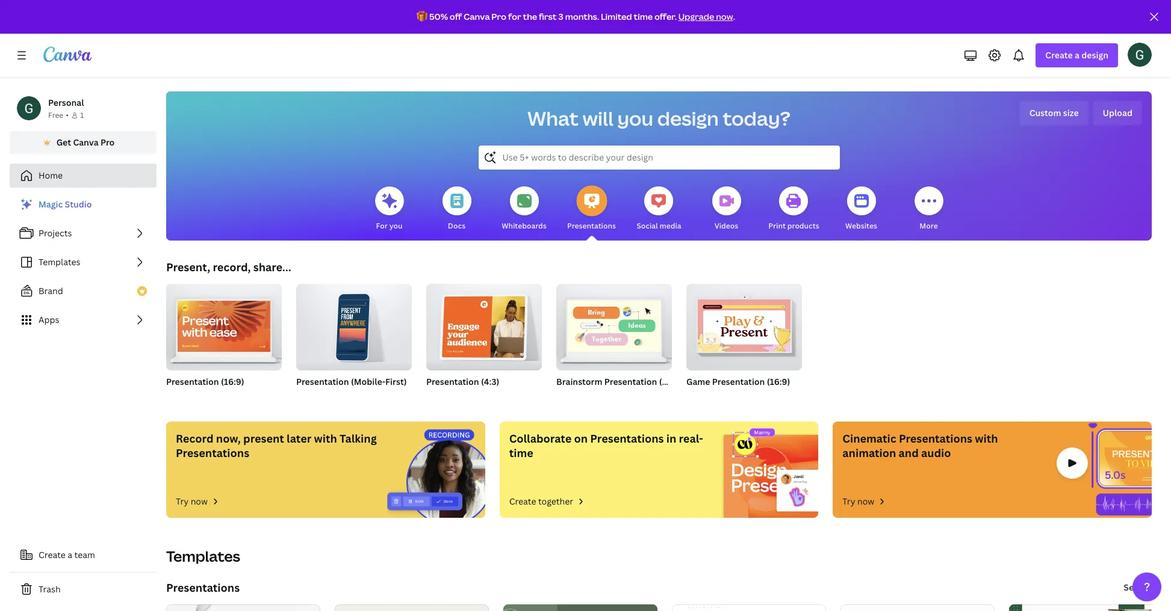 Task type: vqa. For each thing, say whether or not it's contained in the screenshot.
learn about canva's monthly or yearly plans LINK
no



Task type: locate. For each thing, give the bounding box(es) containing it.
a
[[1075, 49, 1080, 61], [68, 550, 72, 561]]

1 horizontal spatial try now
[[843, 496, 875, 508]]

a inside dropdown button
[[1075, 49, 1080, 61]]

0 vertical spatial time
[[634, 11, 653, 22]]

0 horizontal spatial try now
[[176, 496, 208, 508]]

with right later
[[314, 432, 337, 446]]

1 horizontal spatial (16:9)
[[659, 376, 683, 388]]

upload
[[1103, 107, 1133, 119]]

•
[[66, 110, 69, 120]]

0 horizontal spatial create
[[39, 550, 66, 561]]

with right audio
[[975, 432, 998, 446]]

2 horizontal spatial (16:9)
[[767, 376, 790, 388]]

create a design
[[1046, 49, 1109, 61]]

cinematic
[[843, 432, 897, 446]]

time left offer.
[[634, 11, 653, 22]]

create inside button
[[39, 550, 66, 561]]

0 vertical spatial a
[[1075, 49, 1080, 61]]

see
[[1124, 582, 1139, 594]]

1 group from the left
[[166, 279, 282, 371]]

0 vertical spatial templates
[[39, 257, 80, 268]]

create a team button
[[10, 544, 157, 568]]

talking
[[340, 432, 377, 446]]

create up custom size
[[1046, 49, 1073, 61]]

group up 'game presentation (16:9)'
[[687, 279, 802, 371]]

5 group from the left
[[687, 279, 802, 371]]

1 presentation from the left
[[166, 376, 219, 388]]

create left team
[[39, 550, 66, 561]]

0 vertical spatial create
[[1046, 49, 1073, 61]]

now
[[716, 11, 733, 22], [191, 496, 208, 508], [858, 496, 875, 508]]

0 horizontal spatial now
[[191, 496, 208, 508]]

size
[[1064, 107, 1079, 119]]

4 group from the left
[[557, 279, 672, 371]]

you
[[618, 105, 654, 131], [389, 221, 403, 231]]

(4:3)
[[481, 376, 499, 388]]

2 horizontal spatial now
[[858, 496, 875, 508]]

pro up home link
[[101, 137, 115, 148]]

0 horizontal spatial pro
[[101, 137, 115, 148]]

1 try from the left
[[176, 496, 189, 508]]

presentation up record
[[166, 376, 219, 388]]

group up presentation (mobile-first)
[[296, 279, 412, 371]]

1 try now from the left
[[176, 496, 208, 508]]

0 horizontal spatial time
[[509, 446, 533, 461]]

for
[[376, 221, 388, 231]]

first
[[539, 11, 557, 22]]

0 horizontal spatial canva
[[73, 137, 99, 148]]

1 vertical spatial you
[[389, 221, 403, 231]]

templates up presentations link
[[166, 547, 240, 567]]

1 horizontal spatial try
[[843, 496, 856, 508]]

5 presentation from the left
[[712, 376, 765, 388]]

presentation right the 'brainstorm' at the bottom
[[605, 376, 657, 388]]

1 horizontal spatial with
[[975, 432, 998, 446]]

list containing magic studio
[[10, 193, 157, 332]]

presentation left (mobile-
[[296, 376, 349, 388]]

group inside brainstorm presentation (16:9) group
[[557, 279, 672, 371]]

trash
[[39, 584, 61, 596]]

off
[[450, 11, 462, 22]]

1 vertical spatial create
[[509, 496, 536, 508]]

and
[[899, 446, 919, 461]]

presentation right game
[[712, 376, 765, 388]]

for you button
[[375, 178, 404, 241]]

templates down "projects"
[[39, 257, 80, 268]]

record
[[176, 432, 214, 446]]

a left team
[[68, 550, 72, 561]]

1 vertical spatial time
[[509, 446, 533, 461]]

1 vertical spatial design
[[657, 105, 719, 131]]

custom
[[1030, 107, 1062, 119]]

1 vertical spatial templates
[[166, 547, 240, 567]]

(16:9) inside group
[[221, 376, 244, 388]]

1 vertical spatial pro
[[101, 137, 115, 148]]

2 vertical spatial create
[[39, 550, 66, 561]]

magic studio
[[39, 199, 92, 210]]

1 (16:9) from the left
[[221, 376, 244, 388]]

social media
[[637, 221, 682, 231]]

design left greg robinson image
[[1082, 49, 1109, 61]]

print products
[[769, 221, 819, 231]]

try now for record now, present later with talking presentations
[[176, 496, 208, 508]]

3 group from the left
[[426, 279, 542, 371]]

game presentation (16:9) group
[[687, 279, 802, 404]]

brand
[[39, 285, 63, 297]]

a for team
[[68, 550, 72, 561]]

design inside dropdown button
[[1082, 49, 1109, 61]]

for
[[508, 11, 521, 22]]

magic
[[39, 199, 63, 210]]

presentations
[[567, 221, 616, 231], [590, 432, 664, 446], [899, 432, 973, 446], [176, 446, 249, 461], [166, 581, 240, 596]]

1 horizontal spatial create
[[509, 496, 536, 508]]

1 horizontal spatial design
[[1082, 49, 1109, 61]]

2 presentation from the left
[[296, 376, 349, 388]]

canva right off
[[464, 11, 490, 22]]

presentation left (4:3)
[[426, 376, 479, 388]]

0 horizontal spatial with
[[314, 432, 337, 446]]

create inside dropdown button
[[1046, 49, 1073, 61]]

2 horizontal spatial create
[[1046, 49, 1073, 61]]

create left together
[[509, 496, 536, 508]]

2 with from the left
[[975, 432, 998, 446]]

group up brainstorm presentation (16:9)
[[557, 279, 672, 371]]

group down present, record, share...
[[166, 279, 282, 371]]

present, record, share...
[[166, 260, 291, 275]]

free •
[[48, 110, 69, 120]]

templates
[[39, 257, 80, 268], [166, 547, 240, 567]]

presentation
[[166, 376, 219, 388], [296, 376, 349, 388], [426, 376, 479, 388], [605, 376, 657, 388], [712, 376, 765, 388]]

group for game presentation (16:9)
[[687, 279, 802, 371]]

0 horizontal spatial you
[[389, 221, 403, 231]]

0 horizontal spatial (16:9)
[[221, 376, 244, 388]]

game presentation (16:9)
[[687, 376, 790, 388]]

1 horizontal spatial templates
[[166, 547, 240, 567]]

studio
[[65, 199, 92, 210]]

1 horizontal spatial time
[[634, 11, 653, 22]]

try
[[176, 496, 189, 508], [843, 496, 856, 508]]

brainstorm presentation (16:9) group
[[557, 279, 683, 404]]

0 horizontal spatial design
[[657, 105, 719, 131]]

will
[[583, 105, 614, 131]]

1 with from the left
[[314, 432, 337, 446]]

templates link
[[10, 251, 157, 275]]

0 vertical spatial you
[[618, 105, 654, 131]]

print
[[769, 221, 786, 231]]

time
[[634, 11, 653, 22], [509, 446, 533, 461]]

3 (16:9) from the left
[[767, 376, 790, 388]]

you right will
[[618, 105, 654, 131]]

you inside button
[[389, 221, 403, 231]]

a up size
[[1075, 49, 1080, 61]]

2 (16:9) from the left
[[659, 376, 683, 388]]

now for record now, present later with talking presentations
[[191, 496, 208, 508]]

upgrade now button
[[679, 11, 733, 22]]

a inside button
[[68, 550, 72, 561]]

brand link
[[10, 279, 157, 304]]

canva
[[464, 11, 490, 22], [73, 137, 99, 148]]

websites
[[846, 221, 878, 231]]

see all
[[1124, 582, 1151, 594]]

later
[[287, 432, 312, 446]]

docs button
[[442, 178, 471, 241]]

home link
[[10, 164, 157, 188]]

design
[[1082, 49, 1109, 61], [657, 105, 719, 131]]

more
[[920, 221, 938, 231]]

3 presentation from the left
[[426, 376, 479, 388]]

time up the create together
[[509, 446, 533, 461]]

group up (4:3)
[[426, 279, 542, 371]]

1 horizontal spatial canva
[[464, 11, 490, 22]]

0 horizontal spatial try
[[176, 496, 189, 508]]

presentations inside collaborate on presentations in real- time
[[590, 432, 664, 446]]

2 try from the left
[[843, 496, 856, 508]]

group
[[166, 279, 282, 371], [296, 279, 412, 371], [426, 279, 542, 371], [557, 279, 672, 371], [687, 279, 802, 371]]

2 try now from the left
[[843, 496, 875, 508]]

try now
[[176, 496, 208, 508], [843, 496, 875, 508]]

1 vertical spatial canva
[[73, 137, 99, 148]]

0 vertical spatial pro
[[492, 11, 507, 22]]

first)
[[386, 376, 407, 388]]

greg robinson image
[[1128, 43, 1152, 67]]

pro left for
[[492, 11, 507, 22]]

products
[[788, 221, 819, 231]]

presentation inside group
[[166, 376, 219, 388]]

presentation (4:3) group
[[426, 279, 542, 404]]

0 vertical spatial canva
[[464, 11, 490, 22]]

create a team
[[39, 550, 95, 561]]

list
[[10, 193, 157, 332]]

(mobile-
[[351, 376, 386, 388]]

team
[[74, 550, 95, 561]]

0 vertical spatial design
[[1082, 49, 1109, 61]]

now for cinematic presentations with animation and audio
[[858, 496, 875, 508]]

on
[[574, 432, 588, 446]]

1 horizontal spatial a
[[1075, 49, 1080, 61]]

1 horizontal spatial you
[[618, 105, 654, 131]]

with
[[314, 432, 337, 446], [975, 432, 998, 446]]

None search field
[[479, 146, 840, 170]]

0 horizontal spatial templates
[[39, 257, 80, 268]]

group for presentation (16:9)
[[166, 279, 282, 371]]

you right for
[[389, 221, 403, 231]]

personal
[[48, 97, 84, 108]]

1 vertical spatial a
[[68, 550, 72, 561]]

(16:9)
[[221, 376, 244, 388], [659, 376, 683, 388], [767, 376, 790, 388]]

canva right get
[[73, 137, 99, 148]]

1
[[80, 110, 84, 120]]

design up search search field at the top of page
[[657, 105, 719, 131]]

0 horizontal spatial a
[[68, 550, 72, 561]]



Task type: describe. For each thing, give the bounding box(es) containing it.
more button
[[915, 178, 943, 241]]

present
[[243, 432, 284, 446]]

offer.
[[655, 11, 677, 22]]

media
[[660, 221, 682, 231]]

whiteboards button
[[502, 178, 547, 241]]

for you
[[376, 221, 403, 231]]

50%
[[429, 11, 448, 22]]

1 horizontal spatial now
[[716, 11, 733, 22]]

group for brainstorm presentation (16:9)
[[557, 279, 672, 371]]

create a design button
[[1036, 43, 1118, 67]]

docs
[[448, 221, 466, 231]]

.
[[733, 11, 735, 22]]

brainstorm
[[557, 376, 603, 388]]

upgrade
[[679, 11, 714, 22]]

social
[[637, 221, 658, 231]]

cinematic presentations with animation and audio
[[843, 432, 998, 461]]

1 horizontal spatial pro
[[492, 11, 507, 22]]

2 group from the left
[[296, 279, 412, 371]]

a for design
[[1075, 49, 1080, 61]]

collaborate on presentations in real- time
[[509, 432, 703, 461]]

animation
[[843, 446, 896, 461]]

present,
[[166, 260, 210, 275]]

real-
[[679, 432, 703, 446]]

canva inside button
[[73, 137, 99, 148]]

try for cinematic presentations with animation and audio
[[843, 496, 856, 508]]

print products button
[[769, 178, 819, 241]]

time inside collaborate on presentations in real- time
[[509, 446, 533, 461]]

presentation for presentation (mobile-first)
[[296, 376, 349, 388]]

see all link
[[1123, 576, 1152, 600]]

group for presentation (4:3)
[[426, 279, 542, 371]]

pro inside button
[[101, 137, 115, 148]]

the
[[523, 11, 537, 22]]

get canva pro button
[[10, 131, 157, 154]]

(16:9) for brainstorm presentation (16:9)
[[659, 376, 683, 388]]

get canva pro
[[56, 137, 115, 148]]

today?
[[723, 105, 791, 131]]

presentation (16:9)
[[166, 376, 244, 388]]

presentations link
[[166, 581, 240, 596]]

(16:9) for game presentation (16:9)
[[767, 376, 790, 388]]

months.
[[565, 11, 599, 22]]

presentation (4:3)
[[426, 376, 499, 388]]

audio
[[922, 446, 951, 461]]

presentation for presentation (4:3)
[[426, 376, 479, 388]]

4 presentation from the left
[[605, 376, 657, 388]]

presentation for presentation (16:9)
[[166, 376, 219, 388]]

all
[[1141, 582, 1151, 594]]

custom size
[[1030, 107, 1079, 119]]

record,
[[213, 260, 251, 275]]

now,
[[216, 432, 241, 446]]

projects
[[39, 228, 72, 239]]

Search search field
[[503, 146, 816, 169]]

whiteboards
[[502, 221, 547, 231]]

3
[[559, 11, 564, 22]]

brainstorm presentation (16:9)
[[557, 376, 683, 388]]

together
[[538, 496, 573, 508]]

in
[[667, 432, 677, 446]]

apps
[[39, 314, 59, 326]]

create for create a team
[[39, 550, 66, 561]]

what will you design today?
[[528, 105, 791, 131]]

videos
[[715, 221, 739, 231]]

game
[[687, 376, 710, 388]]

social media button
[[637, 178, 682, 241]]

create for create a design
[[1046, 49, 1073, 61]]

get
[[56, 137, 71, 148]]

free
[[48, 110, 63, 120]]

create for create together
[[509, 496, 536, 508]]

magic studio link
[[10, 193, 157, 217]]

projects link
[[10, 222, 157, 246]]

what
[[528, 105, 579, 131]]

presentations inside record now, present later with talking presentations
[[176, 446, 249, 461]]

create together
[[509, 496, 573, 508]]

try now for cinematic presentations with animation and audio
[[843, 496, 875, 508]]

custom size button
[[1020, 101, 1089, 125]]

with inside cinematic presentations with animation and audio
[[975, 432, 998, 446]]

limited
[[601, 11, 632, 22]]

collaborate
[[509, 432, 572, 446]]

presentations inside cinematic presentations with animation and audio
[[899, 432, 973, 446]]

try for record now, present later with talking presentations
[[176, 496, 189, 508]]

with inside record now, present later with talking presentations
[[314, 432, 337, 446]]

share...
[[253, 260, 291, 275]]

apps link
[[10, 308, 157, 332]]

home
[[39, 170, 63, 181]]

upload button
[[1093, 101, 1143, 125]]

🎁
[[417, 11, 428, 22]]

presentations button
[[567, 178, 616, 241]]

🎁 50% off canva pro for the first 3 months. limited time offer. upgrade now .
[[417, 11, 735, 22]]

presentation (mobile-first) group
[[296, 279, 412, 404]]

presentation (16:9) group
[[166, 279, 282, 404]]

videos button
[[712, 178, 741, 241]]



